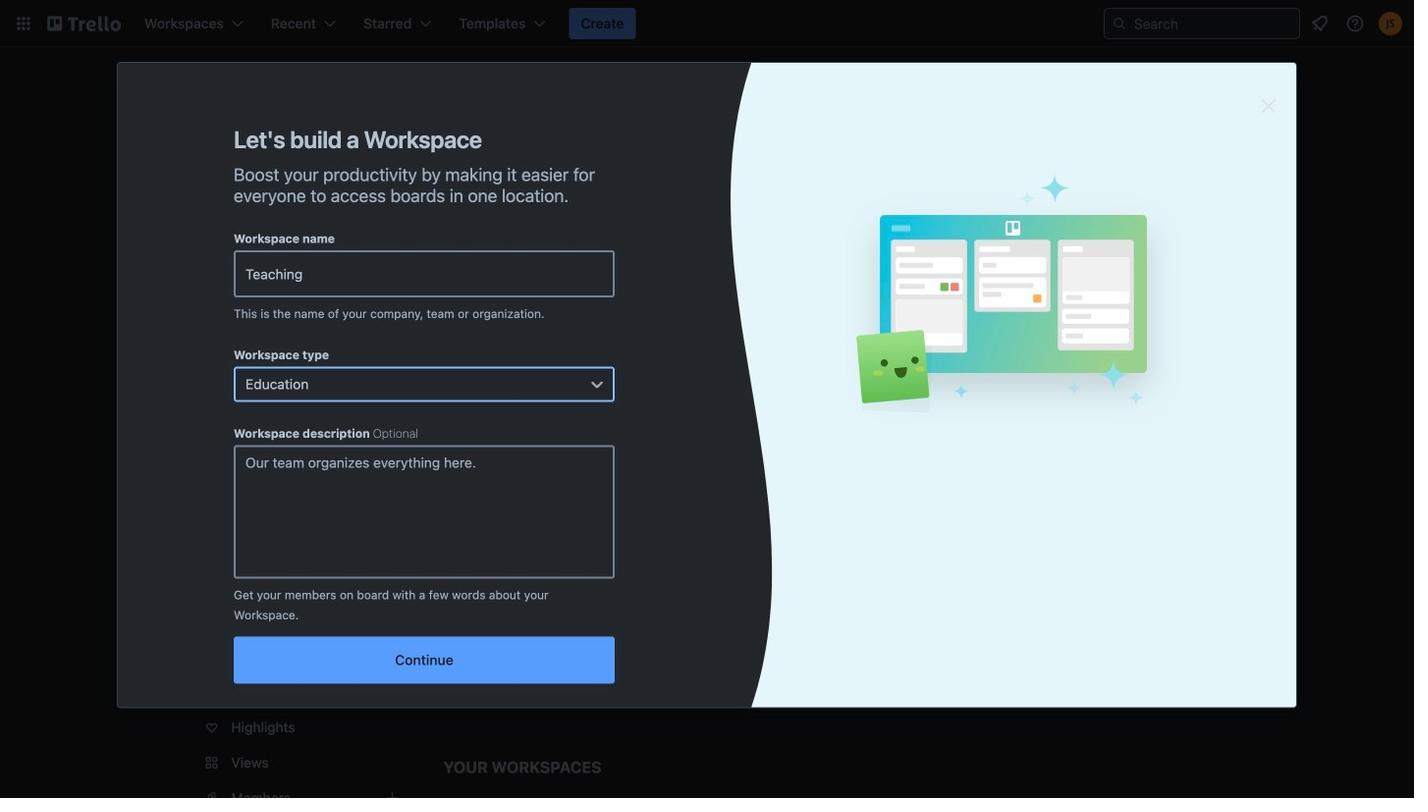Task type: vqa. For each thing, say whether or not it's contained in the screenshot.
1st add ICON from the top
yes



Task type: describe. For each thing, give the bounding box(es) containing it.
open information menu image
[[1345, 14, 1365, 33]]

0 notifications image
[[1308, 12, 1332, 35]]

john smith (johnsmith38824343) image
[[1379, 12, 1402, 35]]

Search field
[[1127, 10, 1299, 37]]

Our team organizes everything here. text field
[[234, 445, 615, 579]]

Taco's Co. text field
[[234, 250, 615, 298]]



Task type: locate. For each thing, give the bounding box(es) containing it.
primary element
[[0, 0, 1414, 47]]

add image
[[381, 787, 404, 798]]

search image
[[1112, 16, 1127, 31]]

add image
[[381, 437, 404, 461]]



